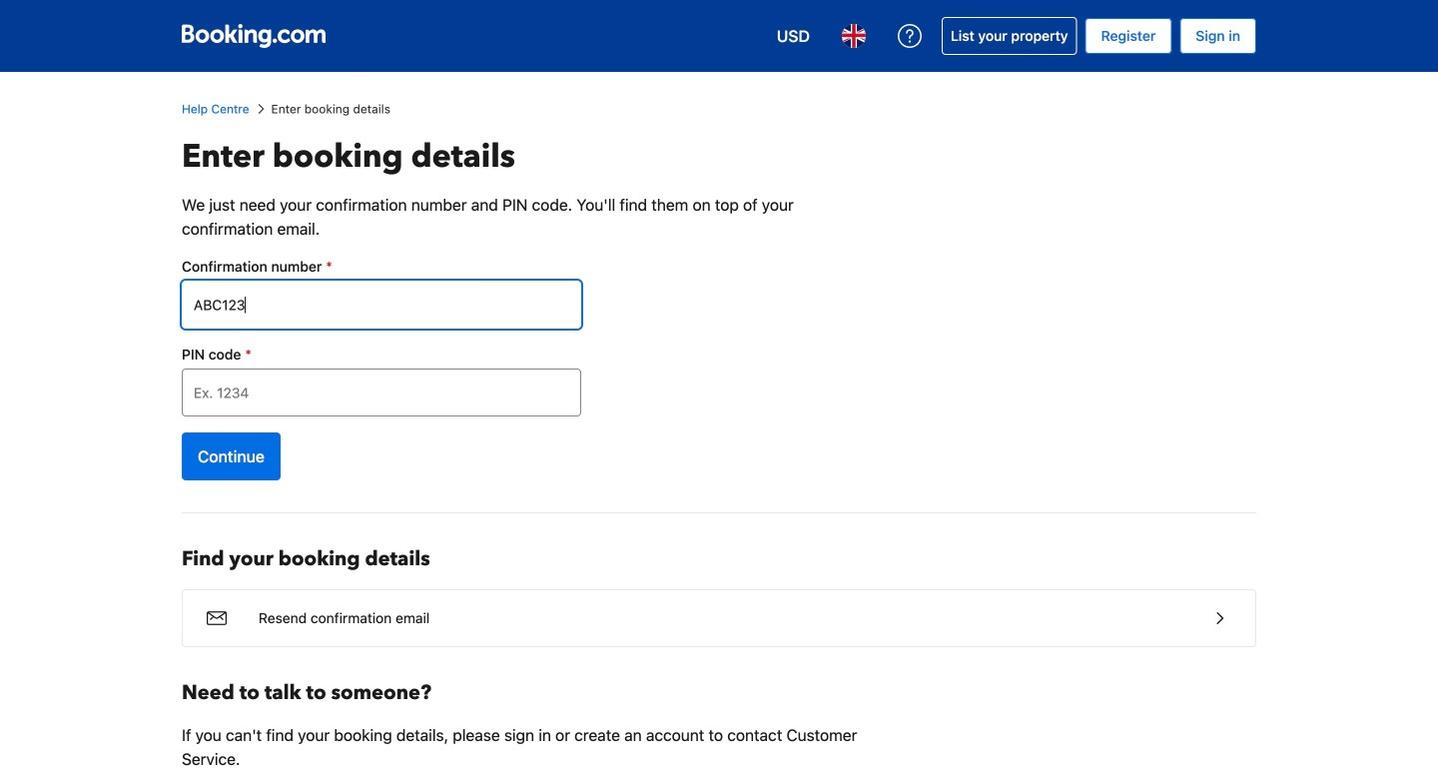 Task type: vqa. For each thing, say whether or not it's contained in the screenshot.
EMAIL
no



Task type: describe. For each thing, give the bounding box(es) containing it.
Ex. 1234567890 field
[[182, 281, 582, 329]]

booking.com online hotel reservations image
[[182, 24, 326, 48]]



Task type: locate. For each thing, give the bounding box(es) containing it.
Ex. 1234 field
[[182, 369, 582, 417]]



